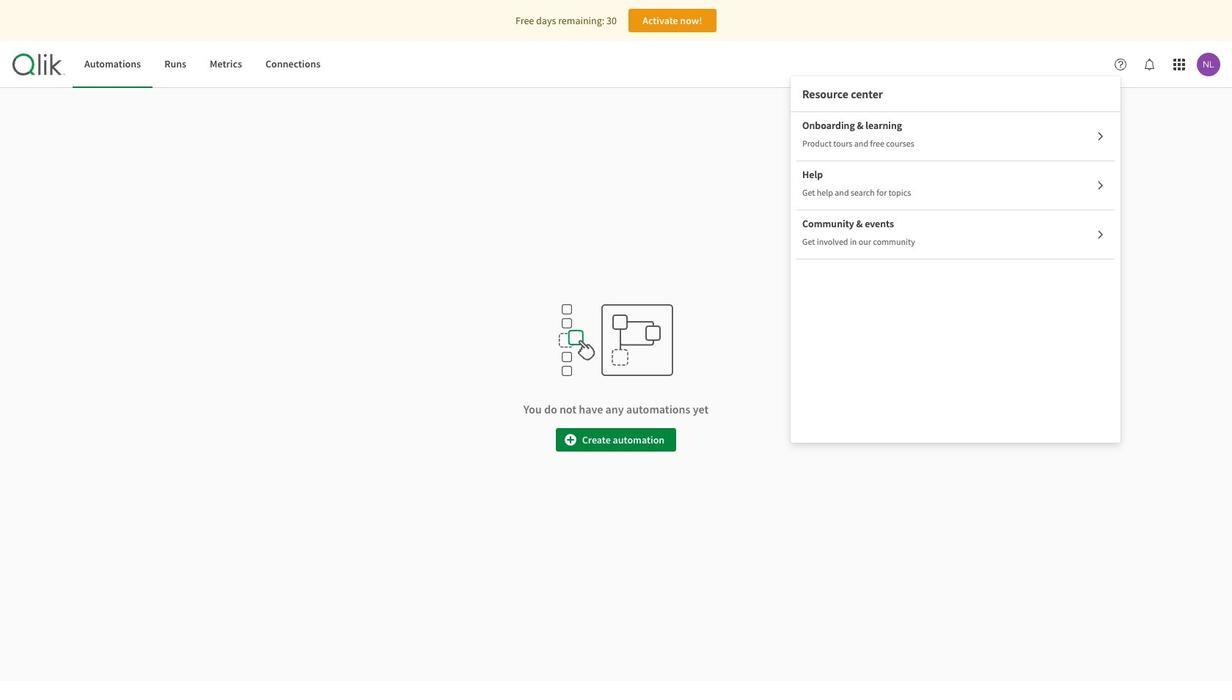 Task type: locate. For each thing, give the bounding box(es) containing it.
tab list
[[73, 41, 332, 88]]

noah lott image
[[1197, 53, 1220, 76]]



Task type: vqa. For each thing, say whether or not it's contained in the screenshot.
tab list
yes



